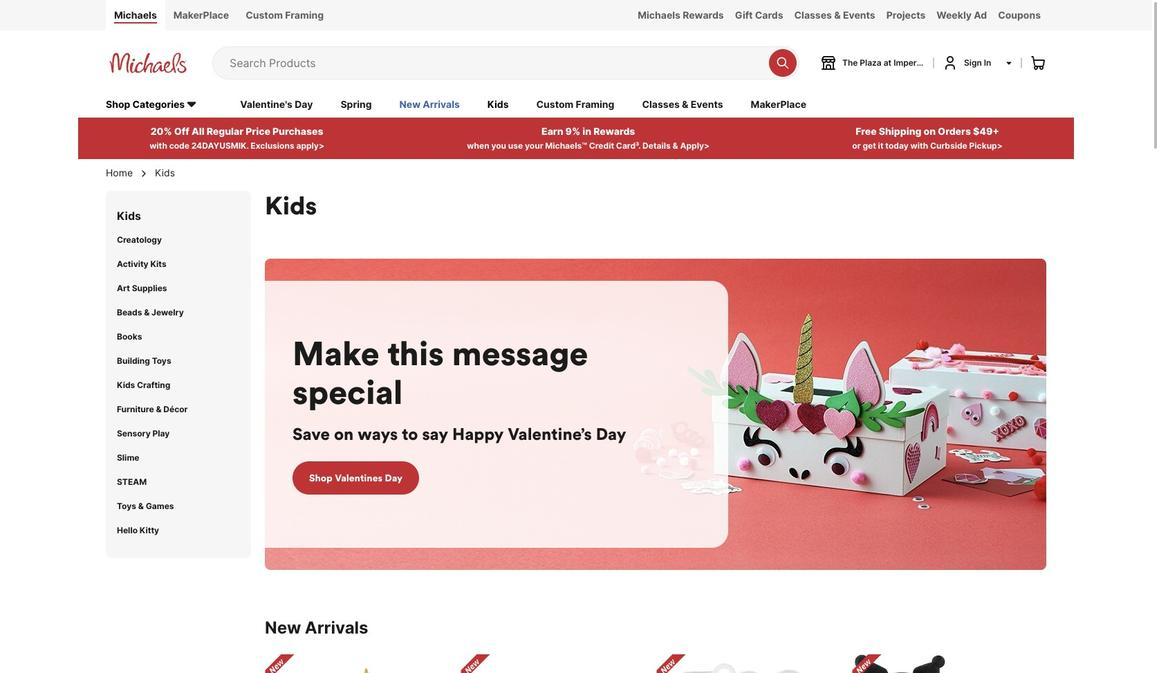 Task type: locate. For each thing, give the bounding box(es) containing it.
1 vertical spatial shop
[[309, 472, 333, 484]]

gift cards link
[[730, 0, 789, 30]]

classes & events
[[795, 9, 876, 21], [642, 98, 723, 110]]

custom
[[246, 9, 283, 21], [537, 98, 574, 110]]

0 horizontal spatial on
[[334, 423, 354, 444]]

0 vertical spatial custom
[[246, 9, 283, 21]]

0 horizontal spatial custom framing
[[246, 9, 324, 21]]

new right spring
[[400, 98, 421, 110]]

michaels for michaels rewards
[[638, 9, 681, 21]]

with
[[150, 140, 167, 151], [911, 140, 929, 151]]

rewards left 'gift'
[[683, 9, 724, 21]]

arrivals inside new arrivals link
[[423, 98, 460, 110]]

to
[[402, 423, 418, 444]]

0 horizontal spatial arrivals
[[305, 618, 368, 638]]

0 horizontal spatial makerplace link
[[165, 0, 237, 30]]

this
[[388, 332, 444, 374]]

1 vertical spatial on
[[334, 423, 354, 444]]

michaels inside michaels rewards link
[[638, 9, 681, 21]]

books link
[[117, 331, 142, 342]]

0 vertical spatial arrivals
[[423, 98, 460, 110]]

shop inside button
[[309, 472, 333, 484]]

2 michaels from the left
[[638, 9, 681, 21]]

beads & jewelry link
[[117, 307, 184, 317]]

0 vertical spatial makerplace link
[[165, 0, 237, 30]]

0 horizontal spatial custom framing link
[[237, 0, 332, 30]]

classes & events for the leftmost classes & events link
[[642, 98, 723, 110]]

rewards inside the earn 9% in rewards when you use your michaels™ credit card³. details & apply>
[[594, 125, 635, 137]]

1 vertical spatial events
[[691, 98, 723, 110]]

kids up creatology link
[[117, 209, 141, 223]]

1 vertical spatial custom
[[537, 98, 574, 110]]

2 horizontal spatial day
[[596, 423, 627, 444]]

& inside the earn 9% in rewards when you use your michaels™ credit card³. details & apply>
[[673, 140, 679, 151]]

0 horizontal spatial classes
[[642, 98, 680, 110]]

events up apply>
[[691, 98, 723, 110]]

0 horizontal spatial events
[[691, 98, 723, 110]]

valentine's day
[[240, 98, 313, 110]]

sign in button
[[942, 55, 1014, 71]]

1 horizontal spatial with
[[911, 140, 929, 151]]

0 horizontal spatial rewards
[[594, 125, 635, 137]]

1 vertical spatial makerplace
[[751, 98, 807, 110]]

0 horizontal spatial toys
[[117, 501, 136, 511]]

24dayusmik.
[[191, 140, 249, 151]]

all
[[192, 125, 205, 137]]

kids down building
[[117, 380, 135, 390]]

arrivals left kids link
[[423, 98, 460, 110]]

classes up details
[[642, 98, 680, 110]]

0 vertical spatial events
[[843, 9, 876, 21]]

0 vertical spatial rewards
[[683, 9, 724, 21]]

credit
[[589, 140, 614, 151]]

0 vertical spatial day
[[295, 98, 313, 110]]

new arrivals up valentine's day unicorn mailbox decoration kit by creatology™ new logo
[[265, 618, 368, 638]]

1 vertical spatial new arrivals
[[265, 618, 368, 638]]

1 horizontal spatial makerplace link
[[751, 97, 807, 113]]

1 vertical spatial rewards
[[594, 125, 635, 137]]

furniture
[[117, 404, 154, 414]]

1 with from the left
[[150, 140, 167, 151]]

day right valentine's
[[596, 423, 627, 444]]

1 vertical spatial classes
[[642, 98, 680, 110]]

1 vertical spatial new
[[265, 618, 301, 638]]

1 horizontal spatial arrivals
[[423, 98, 460, 110]]

weekly ad
[[937, 9, 987, 21]]

1 vertical spatial classes & events link
[[642, 97, 723, 113]]

use
[[508, 140, 523, 151]]

décor
[[163, 404, 188, 414]]

classes right 'cards'
[[795, 9, 832, 21]]

0 horizontal spatial new arrivals
[[265, 618, 368, 638]]

classes & events link
[[789, 0, 881, 30], [642, 97, 723, 113]]

0 vertical spatial custom framing
[[246, 9, 324, 21]]

0 vertical spatial shop
[[106, 98, 130, 110]]

sign
[[964, 57, 982, 68]]

1 horizontal spatial classes & events
[[795, 9, 876, 21]]

sign in
[[964, 57, 992, 68]]

valley
[[928, 57, 952, 68]]

1 horizontal spatial classes & events link
[[789, 0, 881, 30]]

toys & games link
[[117, 501, 174, 511]]

shop valentines day
[[309, 472, 403, 484]]

kitty
[[140, 525, 159, 535]]

events left projects
[[843, 9, 876, 21]]

shop categories
[[106, 98, 185, 110]]

shop for shop valentines day
[[309, 472, 333, 484]]

classes & events up the
[[795, 9, 876, 21]]

day
[[295, 98, 313, 110], [596, 423, 627, 444], [385, 472, 403, 484]]

free
[[856, 125, 877, 137]]

20% off all regular price purchases with code 24dayusmik. exclusions apply>
[[150, 125, 325, 151]]

in
[[984, 57, 992, 68]]

new arrivals link
[[400, 97, 460, 113]]

steam link
[[117, 476, 147, 487]]

toys up crafting
[[152, 355, 171, 366]]

1 horizontal spatial shop
[[309, 472, 333, 484]]

kids crafting
[[117, 380, 170, 390]]

price
[[246, 125, 270, 137]]

makerplace right michaels link
[[173, 9, 229, 21]]

valentine's day love jewelry bead craft kit by creatology™ new logo image
[[657, 654, 687, 673]]

michaels inside michaels link
[[114, 9, 157, 21]]

beads & jewelry
[[117, 307, 184, 317]]

michaels for michaels
[[114, 9, 157, 21]]

arrivals
[[423, 98, 460, 110], [305, 618, 368, 638]]

new up valentine's day unicorn mailbox decoration kit by creatology™ new logo
[[265, 618, 301, 638]]

0 vertical spatial makerplace
[[173, 9, 229, 21]]

free shipping on orders $49+ or get it today with curbside pickup>
[[853, 125, 1003, 151]]

& left décor
[[156, 404, 162, 414]]

projects
[[887, 9, 926, 21]]

& left games
[[138, 501, 144, 511]]

kids link
[[488, 97, 509, 113]]

spring link
[[341, 97, 372, 113]]

& right the "beads"
[[144, 307, 150, 317]]

on right the "save" at the left bottom of page
[[334, 423, 354, 444]]

on up curbside
[[924, 125, 936, 137]]

play
[[153, 428, 170, 438]]

1 vertical spatial day
[[596, 423, 627, 444]]

1 horizontal spatial events
[[843, 9, 876, 21]]

michaels
[[114, 9, 157, 21], [638, 9, 681, 21]]

or
[[853, 140, 861, 151]]

sanrio® my melody kuromi reversible plushie image
[[852, 654, 1034, 673]]

the plaza at imperial valley
[[843, 57, 952, 68]]

1 horizontal spatial custom framing
[[537, 98, 615, 110]]

sensory
[[117, 428, 151, 438]]

0 vertical spatial on
[[924, 125, 936, 137]]

classes & events up apply>
[[642, 98, 723, 110]]

2 vertical spatial day
[[385, 472, 403, 484]]

shop left 'categories'
[[106, 98, 130, 110]]

projects link
[[881, 0, 931, 30]]

makerplace link
[[165, 0, 237, 30], [751, 97, 807, 113]]

1 horizontal spatial classes
[[795, 9, 832, 21]]

sensory play
[[117, 428, 170, 438]]

0 vertical spatial custom framing link
[[237, 0, 332, 30]]

0 horizontal spatial classes & events
[[642, 98, 723, 110]]

imperial
[[894, 57, 926, 68]]

classes & events link up apply>
[[642, 97, 723, 113]]

0 vertical spatial classes & events link
[[789, 0, 881, 30]]

the
[[843, 57, 858, 68]]

1 horizontal spatial day
[[385, 472, 403, 484]]

0 vertical spatial framing
[[285, 9, 324, 21]]

new arrivals left kids link
[[400, 98, 460, 110]]

classes & events link up the
[[789, 0, 881, 30]]

& up apply>
[[682, 98, 689, 110]]

day up purchases on the top of page
[[295, 98, 313, 110]]

1 vertical spatial custom framing link
[[537, 97, 615, 113]]

framing
[[285, 9, 324, 21], [576, 98, 615, 110]]

kids down exclusions
[[265, 189, 317, 221]]

events
[[843, 9, 876, 21], [691, 98, 723, 110]]

shop categories link
[[106, 97, 213, 113]]

new
[[400, 98, 421, 110], [265, 618, 301, 638]]

toys & games
[[117, 501, 174, 511]]

0 vertical spatial new arrivals
[[400, 98, 460, 110]]

0 horizontal spatial framing
[[285, 9, 324, 21]]

0 vertical spatial new
[[400, 98, 421, 110]]

gift cards
[[735, 9, 784, 21]]

1 horizontal spatial toys
[[152, 355, 171, 366]]

0 vertical spatial classes & events
[[795, 9, 876, 21]]

earn
[[542, 125, 564, 137]]

sensory play link
[[117, 428, 170, 438]]

earn 9% in rewards when you use your michaels™ credit card³. details & apply>
[[467, 125, 710, 151]]

1 horizontal spatial makerplace
[[751, 98, 807, 110]]

day inside button
[[385, 472, 403, 484]]

hello kitty link
[[117, 525, 159, 535]]

valentine's day unicorn mailbox decoration kit by creatology™ image
[[265, 654, 447, 673]]

cards
[[755, 9, 784, 21]]

day right valentines
[[385, 472, 403, 484]]

0 vertical spatial classes
[[795, 9, 832, 21]]

with right today on the right of page
[[911, 140, 929, 151]]

kids
[[488, 98, 509, 110], [155, 167, 175, 178], [265, 189, 317, 221], [117, 209, 141, 223], [117, 380, 135, 390]]

arrivals up valentine's day unicorn mailbox decoration kit by creatology™ image
[[305, 618, 368, 638]]

0 horizontal spatial custom
[[246, 9, 283, 21]]

classes & events for the topmost classes & events link
[[795, 9, 876, 21]]

$49+
[[973, 125, 1000, 137]]

toys up hello at bottom
[[117, 501, 136, 511]]

1 michaels from the left
[[114, 9, 157, 21]]

1 horizontal spatial on
[[924, 125, 936, 137]]

1 horizontal spatial michaels
[[638, 9, 681, 21]]

shop left valentines
[[309, 472, 333, 484]]

0 horizontal spatial shop
[[106, 98, 130, 110]]

0 horizontal spatial with
[[150, 140, 167, 151]]

1 vertical spatial arrivals
[[305, 618, 368, 638]]

2 with from the left
[[911, 140, 929, 151]]

shop valentines day button
[[293, 461, 419, 494]]

rewards up 'credit'
[[594, 125, 635, 137]]

michaels link
[[106, 0, 165, 30]]

with down 20%
[[150, 140, 167, 151]]

makerplace down search button icon
[[751, 98, 807, 110]]

creatology
[[117, 234, 162, 245]]

1 vertical spatial classes & events
[[642, 98, 723, 110]]

1 horizontal spatial custom
[[537, 98, 574, 110]]

& right details
[[673, 140, 679, 151]]

valentine's
[[240, 98, 293, 110]]

0 horizontal spatial michaels
[[114, 9, 157, 21]]

1 vertical spatial framing
[[576, 98, 615, 110]]



Task type: describe. For each thing, give the bounding box(es) containing it.
books
[[117, 331, 142, 342]]

kits
[[150, 259, 167, 269]]

valentine's day link
[[240, 97, 313, 113]]

furniture & décor
[[117, 404, 188, 414]]

with inside 20% off all regular price purchases with code 24dayusmik. exclusions apply>
[[150, 140, 167, 151]]

search button image
[[776, 56, 790, 70]]

weekly ad link
[[931, 0, 993, 30]]

ad
[[974, 9, 987, 21]]

1 horizontal spatial new
[[400, 98, 421, 110]]

activity kits link
[[117, 259, 167, 269]]

apply>
[[680, 140, 710, 151]]

sanrio® my melody kuromi reversible plushie new logo image
[[852, 654, 883, 673]]

regular
[[207, 125, 244, 137]]

hello kitty
[[117, 525, 159, 535]]

0 horizontal spatial day
[[295, 98, 313, 110]]

apply>
[[296, 140, 325, 151]]

0 vertical spatial toys
[[152, 355, 171, 366]]

orders
[[938, 125, 971, 137]]

with inside free shipping on orders $49+ or get it today with curbside pickup>
[[911, 140, 929, 151]]

spring
[[341, 98, 372, 110]]

1 vertical spatial custom framing
[[537, 98, 615, 110]]

steam
[[117, 476, 147, 487]]

kids down code
[[155, 167, 175, 178]]

shop for shop categories
[[106, 98, 130, 110]]

kids down search input field at top
[[488, 98, 509, 110]]

supplies
[[132, 283, 167, 293]]

save on ways to say happy valentine's day
[[293, 423, 627, 444]]

plaza
[[860, 57, 882, 68]]

valentines
[[335, 472, 383, 484]]

home link
[[106, 166, 133, 180]]

off
[[174, 125, 189, 137]]

say
[[422, 423, 448, 444]]

valentine's day unicorn mailbox decoration kit by creatology™ new logo image
[[265, 654, 295, 673]]

it
[[878, 140, 884, 151]]

1 horizontal spatial rewards
[[683, 9, 724, 21]]

0 horizontal spatial makerplace
[[173, 9, 229, 21]]

michaels™
[[545, 140, 587, 151]]

0 horizontal spatial classes & events link
[[642, 97, 723, 113]]

valentine's day animal rock art craft kit by creatology™ image
[[461, 654, 643, 673]]

get
[[863, 140, 876, 151]]

curbside
[[931, 140, 968, 151]]

1 horizontal spatial new arrivals
[[400, 98, 460, 110]]

valentine's
[[508, 423, 592, 444]]

michaels rewards
[[638, 9, 724, 21]]

activity kits
[[117, 259, 167, 269]]

building
[[117, 355, 150, 366]]

building toys link
[[117, 355, 171, 366]]

exclusions
[[251, 140, 295, 151]]

the plaza at imperial valley button
[[821, 55, 952, 71]]

home
[[106, 167, 133, 178]]

games
[[146, 501, 174, 511]]

weekly
[[937, 9, 972, 21]]

special
[[293, 371, 403, 413]]

slime
[[117, 452, 139, 463]]

purchases
[[273, 125, 323, 137]]

art supplies link
[[117, 283, 167, 293]]

valentine's day animal rock art craft kit by creatology™ new logo image
[[461, 654, 491, 673]]

shipping
[[879, 125, 922, 137]]

9%
[[566, 125, 581, 137]]

1 horizontal spatial framing
[[576, 98, 615, 110]]

furniture & décor link
[[117, 404, 188, 414]]

today
[[886, 140, 909, 151]]

make
[[293, 332, 380, 374]]

your
[[525, 140, 543, 151]]

jewelry
[[152, 307, 184, 317]]

save
[[293, 423, 330, 444]]

crafting
[[137, 380, 170, 390]]

code
[[169, 140, 189, 151]]

creatology link
[[117, 234, 162, 245]]

20%
[[151, 125, 172, 137]]

0 horizontal spatial new
[[265, 618, 301, 638]]

building toys
[[117, 355, 171, 366]]

you
[[491, 140, 506, 151]]

message
[[452, 332, 588, 374]]

in
[[583, 125, 592, 137]]

on inside free shipping on orders $49+ or get it today with curbside pickup>
[[924, 125, 936, 137]]

pickup>
[[970, 140, 1003, 151]]

slime link
[[117, 452, 139, 463]]

hello
[[117, 525, 138, 535]]

ways
[[358, 423, 398, 444]]

art supplies
[[117, 283, 167, 293]]

categories
[[133, 98, 185, 110]]

michaels rewards link
[[633, 0, 730, 30]]

gift
[[735, 9, 753, 21]]

art
[[117, 283, 130, 293]]

1 vertical spatial makerplace link
[[751, 97, 807, 113]]

make this message special
[[293, 332, 588, 413]]

1 horizontal spatial custom framing link
[[537, 97, 615, 113]]

happy
[[453, 423, 504, 444]]

valentine's day love jewelry bead craft kit by creatology™ image
[[657, 654, 839, 673]]

events for the topmost classes & events link
[[843, 9, 876, 21]]

card³.
[[616, 140, 641, 151]]

events for the leftmost classes & events link
[[691, 98, 723, 110]]

Search Input field
[[230, 47, 762, 79]]

when
[[467, 140, 490, 151]]

& right 'cards'
[[835, 9, 841, 21]]

1 vertical spatial toys
[[117, 501, 136, 511]]

activity
[[117, 259, 148, 269]]



Task type: vqa. For each thing, say whether or not it's contained in the screenshot.
the furniture
yes



